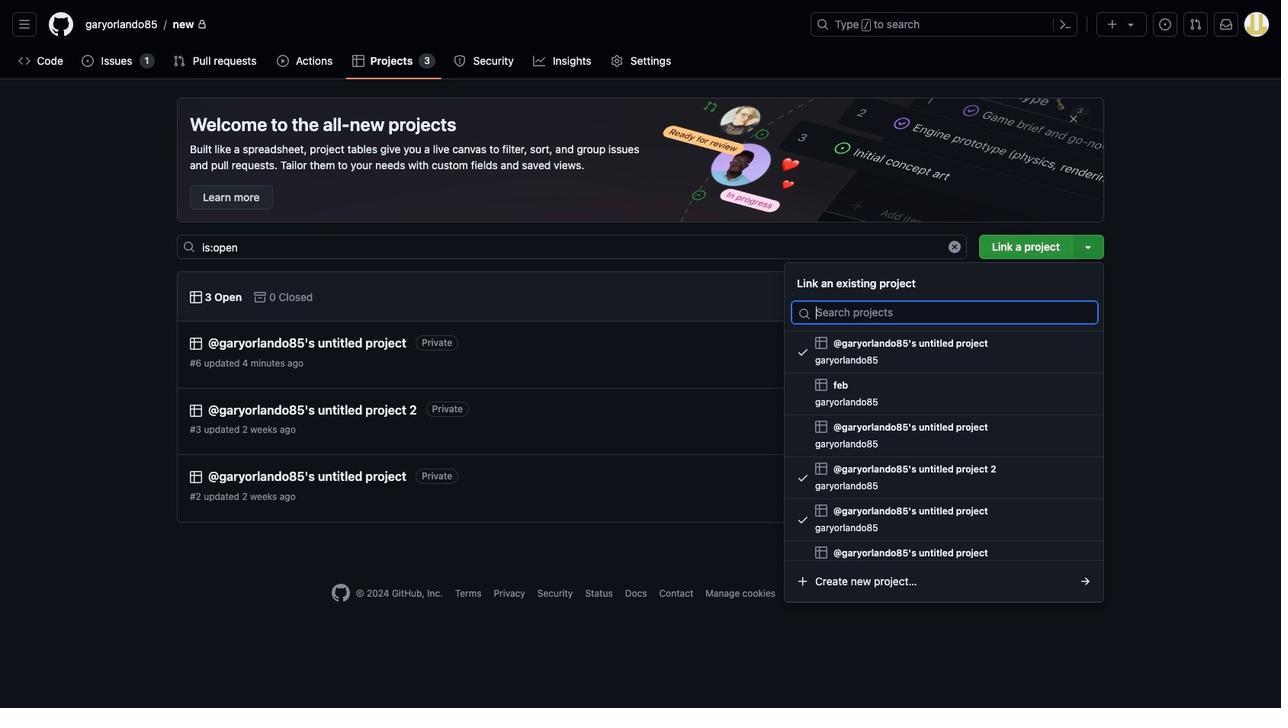 Task type: locate. For each thing, give the bounding box(es) containing it.
plus image
[[1107, 18, 1119, 30], [797, 575, 809, 588]]

archive image
[[254, 291, 266, 303]]

1 horizontal spatial issue opened image
[[1159, 18, 1172, 31]]

2 vertical spatial table image
[[190, 405, 202, 417]]

issue opened image left git pull request image
[[1159, 18, 1172, 31]]

1 vertical spatial issue opened image
[[82, 55, 94, 67]]

kebab horizontal image
[[1066, 416, 1079, 428]]

table image
[[352, 55, 364, 67], [190, 338, 202, 350], [190, 405, 202, 417]]

shield image
[[454, 55, 466, 67]]

command palette image
[[1059, 18, 1072, 31]]

git pull request image
[[173, 55, 185, 67]]

graph image
[[533, 55, 546, 67]]

1 vertical spatial plus image
[[797, 575, 809, 588]]

0 horizontal spatial issue opened image
[[82, 55, 94, 67]]

arrow right image
[[1079, 575, 1091, 588]]

1 vertical spatial search image
[[799, 308, 811, 320]]

play image
[[277, 55, 289, 67]]

0 horizontal spatial search image
[[183, 241, 195, 253]]

homepage image
[[332, 584, 350, 603]]

search image
[[183, 241, 195, 253], [799, 308, 811, 320]]

lock image
[[197, 20, 206, 29]]

list
[[79, 12, 802, 37]]

issue opened image
[[1159, 18, 1172, 31], [82, 55, 94, 67]]

0 vertical spatial issue opened image
[[1159, 18, 1172, 31]]

table image
[[190, 291, 202, 303], [815, 337, 828, 349], [815, 379, 828, 391], [815, 421, 828, 433], [815, 463, 828, 475], [190, 472, 202, 484], [815, 505, 828, 517], [815, 547, 828, 559]]

1 horizontal spatial plus image
[[1107, 18, 1119, 30]]

gear image
[[611, 55, 623, 67]]

notifications image
[[1220, 18, 1233, 31]]

git pull request image
[[1190, 18, 1202, 31]]

menu
[[785, 263, 1105, 584]]

issue opened image right the code icon
[[82, 55, 94, 67]]

0 vertical spatial search image
[[183, 241, 195, 253]]



Task type: vqa. For each thing, say whether or not it's contained in the screenshot.
the right search image
yes



Task type: describe. For each thing, give the bounding box(es) containing it.
0 horizontal spatial plus image
[[797, 575, 809, 588]]

close image
[[1068, 113, 1080, 125]]

1 vertical spatial table image
[[190, 338, 202, 350]]

code image
[[18, 55, 31, 67]]

filtered projects list box
[[785, 332, 1104, 584]]

issue opened image for git pull request icon
[[82, 55, 94, 67]]

Search projects text field
[[791, 301, 1099, 325]]

0 vertical spatial table image
[[352, 55, 364, 67]]

clear image
[[949, 241, 961, 253]]

1 horizontal spatial search image
[[799, 308, 811, 320]]

triangle down image
[[1125, 18, 1137, 31]]

homepage image
[[49, 12, 73, 37]]

issue opened image for git pull request image
[[1159, 18, 1172, 31]]

Search all projects text field
[[177, 235, 967, 259]]

triangle down image
[[1082, 291, 1094, 303]]

0 vertical spatial plus image
[[1107, 18, 1119, 30]]



